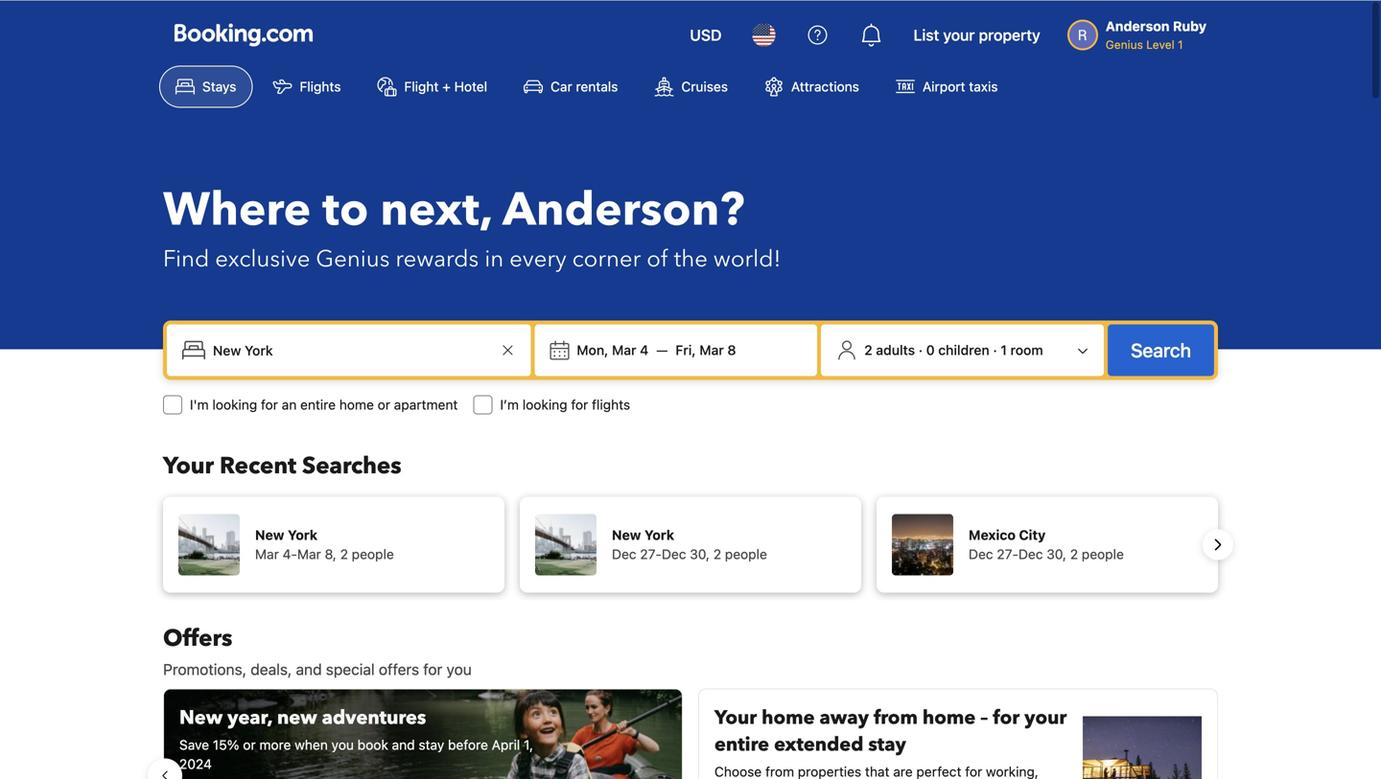 Task type: describe. For each thing, give the bounding box(es) containing it.
next,
[[380, 178, 492, 241]]

york for 4-
[[288, 527, 318, 543]]

before
[[448, 737, 488, 753]]

genius inside where to next, anderson? find exclusive genius rewards in every corner of the world!
[[316, 243, 390, 275]]

year,
[[227, 705, 272, 731]]

2 inside dropdown button
[[864, 342, 872, 358]]

usd
[[690, 25, 722, 44]]

0 horizontal spatial entire
[[300, 397, 336, 412]]

flights
[[300, 78, 341, 94]]

when
[[295, 737, 328, 753]]

property
[[979, 25, 1040, 44]]

flights link
[[256, 65, 357, 107]]

you inside offers promotions, deals, and special offers for you
[[446, 660, 472, 679]]

mexico
[[969, 527, 1016, 543]]

exclusive
[[215, 243, 310, 275]]

fri,
[[676, 342, 696, 358]]

an
[[282, 397, 297, 412]]

for inside your home away from home – for your entire extended stay
[[993, 705, 1020, 731]]

2 · from the left
[[993, 342, 997, 358]]

to
[[322, 178, 369, 241]]

airport taxis link
[[879, 65, 1014, 107]]

list your property link
[[902, 12, 1052, 58]]

for inside offers promotions, deals, and special offers for you
[[423, 660, 442, 679]]

mon, mar 4 — fri, mar 8
[[577, 342, 736, 358]]

new york mar 4-mar 8, 2 people
[[255, 527, 394, 562]]

anderson?
[[502, 178, 745, 241]]

2 adults · 0 children · 1 room button
[[829, 332, 1096, 368]]

2 for mexico city dec 27-dec 30, 2 people
[[1070, 546, 1078, 562]]

4-
[[283, 546, 297, 562]]

corner
[[572, 243, 641, 275]]

i'm looking for flights
[[500, 397, 630, 412]]

flight + hotel
[[404, 78, 487, 94]]

mon,
[[577, 342, 608, 358]]

i'm
[[500, 397, 519, 412]]

0 horizontal spatial home
[[339, 397, 374, 412]]

ruby
[[1173, 18, 1206, 34]]

recent
[[220, 450, 296, 482]]

3 dec from the left
[[969, 546, 993, 562]]

mar left 8
[[699, 342, 724, 358]]

cruises link
[[638, 65, 744, 107]]

your inside your home away from home – for your entire extended stay
[[1024, 705, 1067, 731]]

special
[[326, 660, 375, 679]]

in
[[485, 243, 504, 275]]

mar left 8,
[[297, 546, 321, 562]]

—
[[656, 342, 668, 358]]

where to next, anderson? find exclusive genius rewards in every corner of the world!
[[163, 178, 781, 275]]

for left an
[[261, 397, 278, 412]]

2 horizontal spatial home
[[923, 705, 976, 731]]

stays link
[[159, 65, 253, 107]]

–
[[980, 705, 988, 731]]

8
[[727, 342, 736, 358]]

1,
[[524, 737, 533, 753]]

you inside 'new year, new adventures save 15% or more when you book and stay before april 1, 2024'
[[331, 737, 354, 753]]

0 vertical spatial your
[[943, 25, 975, 44]]

from
[[874, 705, 918, 731]]

new york dec 27-dec 30, 2 people
[[612, 527, 767, 562]]

world!
[[713, 243, 781, 275]]

where
[[163, 178, 311, 241]]

more
[[259, 737, 291, 753]]

4 dec from the left
[[1018, 546, 1043, 562]]

for left flights
[[571, 397, 588, 412]]

every
[[509, 243, 566, 275]]

i'm looking for an entire home or apartment
[[190, 397, 458, 412]]

and inside offers promotions, deals, and special offers for you
[[296, 660, 322, 679]]

2 dec from the left
[[662, 546, 686, 562]]

a photo of a couple standing in front of a cabin in a forest at night image
[[1083, 716, 1202, 780]]

anderson ruby genius level 1
[[1106, 18, 1206, 51]]

or for new
[[243, 737, 256, 753]]

flight
[[404, 78, 439, 94]]

looking for i'm
[[212, 397, 257, 412]]

8,
[[325, 546, 337, 562]]

mon, mar 4 button
[[569, 333, 656, 367]]

looking for i'm
[[523, 397, 567, 412]]

save
[[179, 737, 209, 753]]

adults
[[876, 342, 915, 358]]

15%
[[213, 737, 239, 753]]

airport taxis
[[923, 78, 998, 94]]

searches
[[302, 450, 401, 482]]

new for new
[[179, 705, 223, 731]]

2 for new york dec 27-dec 30, 2 people
[[713, 546, 721, 562]]

york for 27-
[[644, 527, 674, 543]]

search
[[1131, 339, 1191, 361]]

anderson
[[1106, 18, 1170, 34]]

taxis
[[969, 78, 998, 94]]

your recent searches
[[163, 450, 401, 482]]



Task type: vqa. For each thing, say whether or not it's contained in the screenshot.
(50)
no



Task type: locate. For each thing, give the bounding box(es) containing it.
genius down to at left
[[316, 243, 390, 275]]

0 horizontal spatial your
[[943, 25, 975, 44]]

30, for city
[[1047, 546, 1066, 562]]

list
[[913, 25, 939, 44]]

· left 0
[[919, 342, 923, 358]]

your inside your home away from home – for your entire extended stay
[[714, 705, 757, 731]]

0 horizontal spatial york
[[288, 527, 318, 543]]

promotions,
[[163, 660, 247, 679]]

1 horizontal spatial 30,
[[1047, 546, 1066, 562]]

rentals
[[576, 78, 618, 94]]

new for mar
[[255, 527, 284, 543]]

for
[[261, 397, 278, 412], [571, 397, 588, 412], [423, 660, 442, 679], [993, 705, 1020, 731]]

1 people from the left
[[352, 546, 394, 562]]

1 horizontal spatial looking
[[523, 397, 567, 412]]

1 horizontal spatial 1
[[1178, 37, 1183, 51]]

0 horizontal spatial you
[[331, 737, 354, 753]]

away
[[820, 705, 869, 731]]

2 27- from the left
[[997, 546, 1018, 562]]

0 horizontal spatial and
[[296, 660, 322, 679]]

list your property
[[913, 25, 1040, 44]]

home up extended
[[762, 705, 815, 731]]

city
[[1019, 527, 1046, 543]]

people for new york mar 4-mar 8, 2 people
[[352, 546, 394, 562]]

1 looking from the left
[[212, 397, 257, 412]]

1 horizontal spatial york
[[644, 527, 674, 543]]

and right deals,
[[296, 660, 322, 679]]

offers promotions, deals, and special offers for you
[[163, 623, 472, 679]]

mexico city dec 27-dec 30, 2 people
[[969, 527, 1124, 562]]

room
[[1010, 342, 1043, 358]]

1 region from the top
[[148, 489, 1233, 600]]

level
[[1146, 37, 1175, 51]]

or inside 'new year, new adventures save 15% or more when you book and stay before april 1, 2024'
[[243, 737, 256, 753]]

27- for new
[[640, 546, 662, 562]]

home down where are you going? field
[[339, 397, 374, 412]]

0 vertical spatial entire
[[300, 397, 336, 412]]

stay
[[868, 732, 906, 758], [419, 737, 444, 753]]

york inside new york dec 27-dec 30, 2 people
[[644, 527, 674, 543]]

1 left room
[[1001, 342, 1007, 358]]

new year, new adventures save 15% or more when you book and stay before april 1, 2024
[[179, 705, 533, 772]]

region containing new york
[[148, 489, 1233, 600]]

0 horizontal spatial looking
[[212, 397, 257, 412]]

for right –
[[993, 705, 1020, 731]]

1 dec from the left
[[612, 546, 636, 562]]

people inside new york dec 27-dec 30, 2 people
[[725, 546, 767, 562]]

0 vertical spatial you
[[446, 660, 472, 679]]

1 horizontal spatial and
[[392, 737, 415, 753]]

2 inside mexico city dec 27-dec 30, 2 people
[[1070, 546, 1078, 562]]

your
[[943, 25, 975, 44], [1024, 705, 1067, 731]]

your right list
[[943, 25, 975, 44]]

1 vertical spatial genius
[[316, 243, 390, 275]]

0 horizontal spatial genius
[[316, 243, 390, 275]]

4
[[640, 342, 649, 358]]

1 horizontal spatial your
[[714, 705, 757, 731]]

0 vertical spatial region
[[148, 489, 1233, 600]]

you right offers
[[446, 660, 472, 679]]

flights
[[592, 397, 630, 412]]

stay inside 'new year, new adventures save 15% or more when you book and stay before april 1, 2024'
[[419, 737, 444, 753]]

1 horizontal spatial genius
[[1106, 37, 1143, 51]]

0 vertical spatial or
[[378, 397, 390, 412]]

new inside 'new year, new adventures save 15% or more when you book and stay before april 1, 2024'
[[179, 705, 223, 731]]

looking
[[212, 397, 257, 412], [523, 397, 567, 412]]

1 horizontal spatial entire
[[714, 732, 769, 758]]

1 vertical spatial 1
[[1001, 342, 1007, 358]]

a young girl and woman kayak on a river image
[[164, 690, 682, 780]]

1 vertical spatial or
[[243, 737, 256, 753]]

new inside "new york mar 4-mar 8, 2 people"
[[255, 527, 284, 543]]

people inside mexico city dec 27-dec 30, 2 people
[[1082, 546, 1124, 562]]

1 inside anderson ruby genius level 1
[[1178, 37, 1183, 51]]

1 horizontal spatial stay
[[868, 732, 906, 758]]

booking.com image
[[175, 23, 313, 46]]

people inside "new york mar 4-mar 8, 2 people"
[[352, 546, 394, 562]]

2 region from the top
[[148, 681, 1233, 780]]

i'm
[[190, 397, 209, 412]]

Where are you going? field
[[205, 333, 496, 367]]

your account menu anderson ruby genius level 1 element
[[1067, 9, 1214, 53]]

1 · from the left
[[919, 342, 923, 358]]

3 people from the left
[[1082, 546, 1124, 562]]

2 adults · 0 children · 1 room
[[864, 342, 1043, 358]]

1 horizontal spatial your
[[1024, 705, 1067, 731]]

people
[[352, 546, 394, 562], [725, 546, 767, 562], [1082, 546, 1124, 562]]

hotel
[[454, 78, 487, 94]]

0 vertical spatial genius
[[1106, 37, 1143, 51]]

genius down anderson
[[1106, 37, 1143, 51]]

1 vertical spatial you
[[331, 737, 354, 753]]

+
[[442, 78, 451, 94]]

or left apartment on the bottom of the page
[[378, 397, 390, 412]]

and right book
[[392, 737, 415, 753]]

your for your home away from home – for your entire extended stay
[[714, 705, 757, 731]]

you
[[446, 660, 472, 679], [331, 737, 354, 753]]

adventures
[[322, 705, 426, 731]]

30, inside mexico city dec 27-dec 30, 2 people
[[1047, 546, 1066, 562]]

1 vertical spatial entire
[[714, 732, 769, 758]]

flight + hotel link
[[361, 65, 504, 107]]

region containing new year, new adventures
[[148, 681, 1233, 780]]

york inside "new york mar 4-mar 8, 2 people"
[[288, 527, 318, 543]]

1 horizontal spatial or
[[378, 397, 390, 412]]

1 horizontal spatial 27-
[[997, 546, 1018, 562]]

offers
[[163, 623, 232, 655]]

you left book
[[331, 737, 354, 753]]

the
[[674, 243, 708, 275]]

2 horizontal spatial new
[[612, 527, 641, 543]]

2 people from the left
[[725, 546, 767, 562]]

book
[[357, 737, 388, 753]]

· right children on the top right of page
[[993, 342, 997, 358]]

2 30, from the left
[[1047, 546, 1066, 562]]

attractions link
[[748, 65, 876, 107]]

people for new york dec 27-dec 30, 2 people
[[725, 546, 767, 562]]

entire left extended
[[714, 732, 769, 758]]

offers
[[379, 660, 419, 679]]

0 horizontal spatial ·
[[919, 342, 923, 358]]

2
[[864, 342, 872, 358], [340, 546, 348, 562], [713, 546, 721, 562], [1070, 546, 1078, 562]]

your home away from home – for your entire extended stay
[[714, 705, 1067, 758]]

1 inside the 2 adults · 0 children · 1 room dropdown button
[[1001, 342, 1007, 358]]

0 horizontal spatial new
[[179, 705, 223, 731]]

for right offers
[[423, 660, 442, 679]]

and inside 'new year, new adventures save 15% or more when you book and stay before april 1, 2024'
[[392, 737, 415, 753]]

genius inside anderson ruby genius level 1
[[1106, 37, 1143, 51]]

1 vertical spatial your
[[714, 705, 757, 731]]

27- inside new york dec 27-dec 30, 2 people
[[640, 546, 662, 562]]

30, inside new york dec 27-dec 30, 2 people
[[690, 546, 710, 562]]

stay inside your home away from home – for your entire extended stay
[[868, 732, 906, 758]]

1 right level
[[1178, 37, 1183, 51]]

next image
[[1206, 533, 1230, 556]]

1 vertical spatial and
[[392, 737, 415, 753]]

your right –
[[1024, 705, 1067, 731]]

new inside new york dec 27-dec 30, 2 people
[[612, 527, 641, 543]]

0 horizontal spatial or
[[243, 737, 256, 753]]

27- for mexico
[[997, 546, 1018, 562]]

2 inside "new york mar 4-mar 8, 2 people"
[[340, 546, 348, 562]]

attractions
[[791, 78, 859, 94]]

1 horizontal spatial people
[[725, 546, 767, 562]]

1 vertical spatial your
[[1024, 705, 1067, 731]]

deals,
[[251, 660, 292, 679]]

new
[[255, 527, 284, 543], [612, 527, 641, 543], [179, 705, 223, 731]]

apartment
[[394, 397, 458, 412]]

or right 15%
[[243, 737, 256, 753]]

fri, mar 8 button
[[668, 333, 744, 367]]

0 horizontal spatial your
[[163, 450, 214, 482]]

extended
[[774, 732, 864, 758]]

0 horizontal spatial 27-
[[640, 546, 662, 562]]

1 horizontal spatial home
[[762, 705, 815, 731]]

·
[[919, 342, 923, 358], [993, 342, 997, 358]]

new for dec
[[612, 527, 641, 543]]

looking right i'm
[[212, 397, 257, 412]]

1 horizontal spatial new
[[255, 527, 284, 543]]

0 vertical spatial 1
[[1178, 37, 1183, 51]]

2 inside new york dec 27-dec 30, 2 people
[[713, 546, 721, 562]]

2 horizontal spatial people
[[1082, 546, 1124, 562]]

0 horizontal spatial stay
[[419, 737, 444, 753]]

april
[[492, 737, 520, 753]]

0 vertical spatial your
[[163, 450, 214, 482]]

0 vertical spatial and
[[296, 660, 322, 679]]

stays
[[202, 78, 236, 94]]

usd button
[[678, 12, 733, 58]]

and
[[296, 660, 322, 679], [392, 737, 415, 753]]

2024
[[179, 756, 212, 772]]

entire right an
[[300, 397, 336, 412]]

your
[[163, 450, 214, 482], [714, 705, 757, 731]]

search button
[[1108, 324, 1214, 376]]

your for your recent searches
[[163, 450, 214, 482]]

airport
[[923, 78, 965, 94]]

region
[[148, 489, 1233, 600], [148, 681, 1233, 780]]

car rentals
[[551, 78, 618, 94]]

rewards
[[396, 243, 479, 275]]

mar left "4-"
[[255, 546, 279, 562]]

2 for new york mar 4-mar 8, 2 people
[[340, 546, 348, 562]]

stay down from
[[868, 732, 906, 758]]

cruises
[[681, 78, 728, 94]]

people for mexico city dec 27-dec 30, 2 people
[[1082, 546, 1124, 562]]

1 york from the left
[[288, 527, 318, 543]]

27-
[[640, 546, 662, 562], [997, 546, 1018, 562]]

0
[[926, 342, 935, 358]]

stay left before
[[419, 737, 444, 753]]

mar left 4
[[612, 342, 636, 358]]

car rentals link
[[507, 65, 634, 107]]

1 30, from the left
[[690, 546, 710, 562]]

dec
[[612, 546, 636, 562], [662, 546, 686, 562], [969, 546, 993, 562], [1018, 546, 1043, 562]]

1 horizontal spatial ·
[[993, 342, 997, 358]]

entire inside your home away from home – for your entire extended stay
[[714, 732, 769, 758]]

1 horizontal spatial you
[[446, 660, 472, 679]]

or for for
[[378, 397, 390, 412]]

0 horizontal spatial 1
[[1001, 342, 1007, 358]]

new
[[277, 705, 317, 731]]

1 27- from the left
[[640, 546, 662, 562]]

children
[[938, 342, 989, 358]]

0 horizontal spatial 30,
[[690, 546, 710, 562]]

30, for york
[[690, 546, 710, 562]]

2 york from the left
[[644, 527, 674, 543]]

home left –
[[923, 705, 976, 731]]

1 vertical spatial region
[[148, 681, 1233, 780]]

of
[[647, 243, 668, 275]]

30,
[[690, 546, 710, 562], [1047, 546, 1066, 562]]

27- inside mexico city dec 27-dec 30, 2 people
[[997, 546, 1018, 562]]

2 looking from the left
[[523, 397, 567, 412]]

looking right i'm
[[523, 397, 567, 412]]

car
[[551, 78, 572, 94]]

entire
[[300, 397, 336, 412], [714, 732, 769, 758]]

find
[[163, 243, 209, 275]]

0 horizontal spatial people
[[352, 546, 394, 562]]



